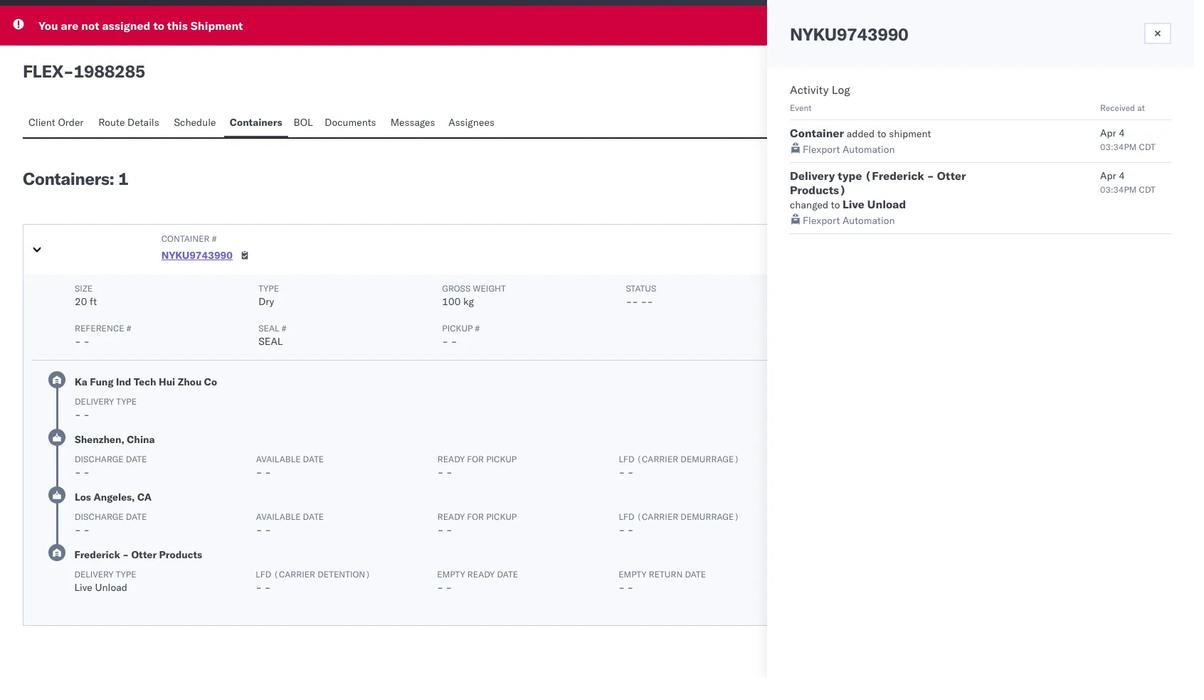 Task type: locate. For each thing, give the bounding box(es) containing it.
unload inside delivery type live unload
[[95, 581, 127, 594]]

delivery down frederick
[[74, 569, 114, 580]]

delivery
[[790, 169, 835, 183], [75, 396, 114, 407], [74, 569, 114, 580]]

1 vertical spatial cdt
[[1139, 184, 1156, 195]]

1 vertical spatial container
[[1113, 175, 1161, 188]]

type down frederick - otter products
[[116, 569, 136, 580]]

2 4 from the top
[[1119, 169, 1125, 182]]

delivery up the changed
[[790, 169, 835, 183]]

discharge date - - for angeles,
[[75, 512, 147, 537]]

ready
[[437, 454, 465, 465], [437, 512, 465, 522]]

0 horizontal spatial container
[[161, 233, 210, 244]]

1 vertical spatial lfd (carrier demurrage) - -
[[619, 512, 739, 537]]

type for delivery type live unload
[[116, 569, 136, 580]]

automation
[[843, 143, 895, 156], [843, 214, 895, 227]]

discharge down shenzhen,
[[75, 454, 124, 465]]

0 horizontal spatial unload
[[95, 581, 127, 594]]

type inside delivery type live unload
[[116, 569, 136, 580]]

flexport automation for delivery type
[[803, 214, 895, 227]]

available date - - for shenzhen, china
[[256, 454, 324, 479]]

to
[[153, 19, 164, 33], [878, 127, 887, 140], [831, 199, 840, 211]]

20
[[75, 295, 87, 308]]

0 vertical spatial discharge
[[75, 454, 124, 465]]

containers
[[230, 116, 282, 129]]

cdt right add
[[1139, 184, 1156, 195]]

1 vertical spatial type
[[116, 396, 137, 407]]

# inside pickup # - -
[[475, 323, 480, 334]]

1 for from the top
[[467, 454, 484, 465]]

live for delivery type live unload
[[74, 581, 92, 594]]

received at
[[1100, 102, 1145, 113]]

0 vertical spatial otter
[[937, 169, 966, 183]]

to right added
[[878, 127, 887, 140]]

empty inside 'empty return date - -'
[[619, 569, 647, 580]]

0 vertical spatial pickup
[[486, 454, 517, 465]]

assignees button
[[443, 110, 503, 137]]

0 vertical spatial automation
[[843, 143, 895, 156]]

available date - -
[[256, 454, 324, 479], [256, 512, 324, 537]]

delivery for delivery type - -
[[75, 396, 114, 407]]

0 vertical spatial available
[[256, 454, 301, 465]]

received
[[1100, 102, 1135, 113]]

1 flexport from the top
[[803, 143, 840, 156]]

apr 4 03:34pm cdt
[[1100, 127, 1156, 152], [1100, 169, 1156, 195]]

1 4 from the top
[[1119, 127, 1125, 139]]

flexport
[[803, 143, 840, 156], [803, 214, 840, 227]]

apr 4 03:34pm cdt down received at
[[1100, 127, 1156, 152]]

1 vertical spatial apr
[[1100, 169, 1116, 182]]

nyku9743990 down container #
[[161, 249, 233, 262]]

1 vertical spatial automation
[[843, 214, 895, 227]]

nyku9743990 up log
[[790, 23, 908, 45]]

1 vertical spatial available
[[256, 512, 301, 522]]

1 vertical spatial live
[[74, 581, 92, 594]]

apr down received at the top right
[[1100, 127, 1116, 139]]

1 vertical spatial discharge date - -
[[75, 512, 147, 537]]

0 vertical spatial discharge date - -
[[75, 454, 147, 479]]

1 available date - - from the top
[[256, 454, 324, 479]]

0 vertical spatial unload
[[867, 197, 906, 211]]

2 vertical spatial to
[[831, 199, 840, 211]]

0 vertical spatial ready for pickup - -
[[437, 454, 517, 479]]

flexport automation for container
[[803, 143, 895, 156]]

1 vertical spatial demurrage)
[[681, 512, 739, 522]]

2 flexport from the top
[[803, 214, 840, 227]]

to down products)
[[831, 199, 840, 211]]

# for reference # - -
[[126, 323, 131, 334]]

(frederick
[[865, 169, 924, 183]]

seal
[[258, 335, 283, 348]]

available date - - for los angeles, ca
[[256, 512, 324, 537]]

1 vertical spatial ready for pickup - -
[[437, 512, 517, 537]]

2 automation from the top
[[843, 214, 895, 227]]

1 vertical spatial (carrier
[[637, 512, 678, 522]]

0 horizontal spatial nyku9743990
[[161, 249, 233, 262]]

to inside changed to live unload
[[831, 199, 840, 211]]

#
[[212, 233, 217, 244], [126, 323, 131, 334], [282, 323, 286, 334], [475, 323, 480, 334]]

2 vertical spatial container
[[161, 233, 210, 244]]

delivery type - -
[[75, 396, 137, 421]]

1 horizontal spatial live
[[843, 197, 865, 211]]

1 vertical spatial to
[[878, 127, 887, 140]]

delivery for delivery type live unload
[[74, 569, 114, 580]]

4 right add
[[1119, 169, 1125, 182]]

frederick
[[74, 549, 120, 562]]

live down delivery type
[[843, 197, 865, 211]]

0 horizontal spatial live
[[74, 581, 92, 594]]

nyku9743990
[[790, 23, 908, 45], [161, 249, 233, 262]]

1 automation from the top
[[843, 143, 895, 156]]

file exception button
[[1072, 60, 1169, 81], [1072, 60, 1169, 81]]

apr 4 03:34pm cdt right +
[[1100, 169, 1156, 195]]

delivery down fung
[[75, 396, 114, 407]]

0 vertical spatial flexport
[[803, 143, 840, 156]]

demurrage)
[[681, 454, 739, 465], [681, 512, 739, 522]]

containers button
[[224, 110, 288, 137]]

flexport for container
[[803, 143, 840, 156]]

type dry
[[258, 283, 279, 308]]

1 discharge from the top
[[75, 454, 124, 465]]

2 available from the top
[[256, 512, 301, 522]]

# inside seal # seal
[[282, 323, 286, 334]]

1 vertical spatial flexport
[[803, 214, 840, 227]]

1 vertical spatial unload
[[95, 581, 127, 594]]

automation down changed to live unload
[[843, 214, 895, 227]]

2 discharge date - - from the top
[[75, 512, 147, 537]]

2 ready for pickup - - from the top
[[437, 512, 517, 537]]

1988285
[[74, 60, 145, 82]]

container up nyku9743990 button
[[161, 233, 210, 244]]

2 demurrage) from the top
[[681, 512, 739, 522]]

# right pickup
[[475, 323, 480, 334]]

reference
[[75, 323, 124, 334]]

1 vertical spatial available date - -
[[256, 512, 324, 537]]

1 vertical spatial ready
[[437, 512, 465, 522]]

date
[[126, 454, 147, 465], [303, 454, 324, 465], [126, 512, 147, 522], [303, 512, 324, 522], [497, 569, 518, 580], [685, 569, 706, 580]]

1 cdt from the top
[[1139, 142, 1156, 152]]

2 apr 4 03:34pm cdt from the top
[[1100, 169, 1156, 195]]

live
[[843, 197, 865, 211], [74, 581, 92, 594]]

apr for delivery type
[[1100, 169, 1116, 182]]

available for los angeles, ca
[[256, 512, 301, 522]]

at
[[1137, 102, 1145, 113]]

discharge down los angeles, ca
[[75, 512, 124, 522]]

ready
[[467, 569, 495, 580]]

1 discharge date - - from the top
[[75, 454, 147, 479]]

0 vertical spatial flexport automation
[[803, 143, 895, 156]]

added
[[847, 127, 875, 140]]

discharge date - - down shenzhen, china
[[75, 454, 147, 479]]

0 vertical spatial nyku9743990
[[790, 23, 908, 45]]

0 vertical spatial type
[[838, 169, 862, 183]]

delivery for delivery type
[[790, 169, 835, 183]]

pickup for shenzhen, china
[[486, 454, 517, 465]]

4 for delivery type
[[1119, 169, 1125, 182]]

type up changed to live unload
[[838, 169, 862, 183]]

1 vertical spatial apr 4 03:34pm cdt
[[1100, 169, 1156, 195]]

1 ready for pickup - - from the top
[[437, 454, 517, 479]]

1 vertical spatial flexport automation
[[803, 214, 895, 227]]

1 vertical spatial 4
[[1119, 169, 1125, 182]]

empty for empty ready date - -
[[437, 569, 465, 580]]

1 flexport automation from the top
[[803, 143, 895, 156]]

container inside button
[[1113, 175, 1161, 188]]

1 horizontal spatial otter
[[937, 169, 966, 183]]

0 vertical spatial lfd
[[619, 454, 635, 465]]

container
[[790, 126, 844, 140], [1113, 175, 1161, 188], [161, 233, 210, 244]]

1 empty from the left
[[437, 569, 465, 580]]

1 ready from the top
[[437, 454, 465, 465]]

2 empty from the left
[[619, 569, 647, 580]]

1 vertical spatial otter
[[131, 549, 157, 562]]

1 03:34pm from the top
[[1100, 142, 1137, 152]]

empty for empty return date - -
[[619, 569, 647, 580]]

discharge date - - down los angeles, ca
[[75, 512, 147, 537]]

1 vertical spatial pickup
[[486, 512, 517, 522]]

0 vertical spatial 4
[[1119, 127, 1125, 139]]

1 apr 4 03:34pm cdt from the top
[[1100, 127, 1156, 152]]

flexport automation down added
[[803, 143, 895, 156]]

# right the seal
[[282, 323, 286, 334]]

2 03:34pm from the top
[[1100, 184, 1137, 195]]

0 vertical spatial for
[[467, 454, 484, 465]]

2 flexport automation from the top
[[803, 214, 895, 227]]

0 vertical spatial 03:34pm
[[1100, 142, 1137, 152]]

0 vertical spatial apr 4 03:34pm cdt
[[1100, 127, 1156, 152]]

apr
[[1100, 127, 1116, 139], [1100, 169, 1116, 182]]

containers:
[[23, 168, 114, 189]]

cdt down at
[[1139, 142, 1156, 152]]

container right add
[[1113, 175, 1161, 188]]

2 cdt from the top
[[1139, 184, 1156, 195]]

for
[[467, 454, 484, 465], [467, 512, 484, 522]]

delivery inside delivery type live unload
[[74, 569, 114, 580]]

delivery type
[[790, 169, 862, 183]]

apr 4 03:34pm cdt for container
[[1100, 127, 1156, 152]]

0 horizontal spatial otter
[[131, 549, 157, 562]]

documents button
[[319, 110, 385, 137]]

discharge
[[75, 454, 124, 465], [75, 512, 124, 522]]

type
[[838, 169, 862, 183], [116, 396, 137, 407], [116, 569, 136, 580]]

2 ready from the top
[[437, 512, 465, 522]]

container for container #
[[161, 233, 210, 244]]

container #
[[161, 233, 217, 244]]

delivery inside delivery type - -
[[75, 396, 114, 407]]

frederick - otter products
[[74, 549, 202, 562]]

2 apr from the top
[[1100, 169, 1116, 182]]

available for shenzhen, china
[[256, 454, 301, 465]]

route
[[98, 116, 125, 129]]

2 lfd (carrier demurrage) - - from the top
[[619, 512, 739, 537]]

0 vertical spatial delivery
[[790, 169, 835, 183]]

# right reference at the left of page
[[126, 323, 131, 334]]

0 vertical spatial live
[[843, 197, 865, 211]]

03:34pm right +
[[1100, 184, 1137, 195]]

2 vertical spatial lfd
[[256, 569, 271, 580]]

2 vertical spatial delivery
[[74, 569, 114, 580]]

1 horizontal spatial container
[[790, 126, 844, 140]]

0 vertical spatial apr
[[1100, 127, 1116, 139]]

to left this
[[153, 19, 164, 33]]

0 vertical spatial (carrier
[[637, 454, 678, 465]]

(carrier for shenzhen, china
[[637, 454, 678, 465]]

1 horizontal spatial unload
[[867, 197, 906, 211]]

flexport automation down changed to live unload
[[803, 214, 895, 227]]

ready for pickup - -
[[437, 454, 517, 479], [437, 512, 517, 537]]

0 vertical spatial container
[[790, 126, 844, 140]]

1 apr from the top
[[1100, 127, 1116, 139]]

shipment
[[191, 19, 243, 33]]

products)
[[790, 183, 846, 197]]

pickup
[[486, 454, 517, 465], [486, 512, 517, 522]]

0 vertical spatial lfd (carrier demurrage) - -
[[619, 454, 739, 479]]

otter left products
[[131, 549, 157, 562]]

unload down frederick
[[95, 581, 127, 594]]

apr right +
[[1100, 169, 1116, 182]]

(carrier for los angeles, ca
[[637, 512, 678, 522]]

2 vertical spatial (carrier
[[274, 569, 315, 580]]

hui
[[159, 376, 175, 389]]

2 vertical spatial type
[[116, 569, 136, 580]]

you are not assigned to this shipment
[[38, 19, 243, 33]]

demurrage) for los angeles, ca
[[681, 512, 739, 522]]

1 vertical spatial for
[[467, 512, 484, 522]]

empty inside empty ready date - -
[[437, 569, 465, 580]]

1 demurrage) from the top
[[681, 454, 739, 465]]

0 vertical spatial cdt
[[1139, 142, 1156, 152]]

to inside container added to shipment
[[878, 127, 887, 140]]

1 horizontal spatial to
[[831, 199, 840, 211]]

2 available date - - from the top
[[256, 512, 324, 537]]

1 vertical spatial discharge
[[75, 512, 124, 522]]

empty
[[437, 569, 465, 580], [619, 569, 647, 580]]

- inside (frederick - otter products)
[[927, 169, 934, 183]]

1 horizontal spatial empty
[[619, 569, 647, 580]]

flexport down the changed
[[803, 214, 840, 227]]

4 down received at
[[1119, 127, 1125, 139]]

1 vertical spatial nyku9743990
[[161, 249, 233, 262]]

03:34pm
[[1100, 142, 1137, 152], [1100, 184, 1137, 195]]

otter inside (frederick - otter products)
[[937, 169, 966, 183]]

otter right the (frederick
[[937, 169, 966, 183]]

0 horizontal spatial empty
[[437, 569, 465, 580]]

live inside delivery type live unload
[[74, 581, 92, 594]]

flexport up delivery type
[[803, 143, 840, 156]]

type down ind
[[116, 396, 137, 407]]

1 vertical spatial 03:34pm
[[1100, 184, 1137, 195]]

# inside reference # - -
[[126, 323, 131, 334]]

shenzhen, china
[[75, 433, 155, 446]]

1 horizontal spatial nyku9743990
[[790, 23, 908, 45]]

0 vertical spatial demurrage)
[[681, 454, 739, 465]]

type for delivery type
[[838, 169, 862, 183]]

1 vertical spatial lfd
[[619, 512, 635, 522]]

-
[[63, 60, 74, 82], [927, 169, 934, 183], [626, 295, 632, 308], [632, 295, 638, 308], [641, 295, 647, 308], [647, 295, 653, 308], [75, 335, 81, 348], [83, 335, 90, 348], [442, 335, 448, 348], [451, 335, 457, 348], [75, 409, 81, 421], [83, 409, 90, 421], [75, 466, 81, 479], [83, 466, 90, 479], [256, 466, 262, 479], [265, 466, 271, 479], [437, 466, 444, 479], [446, 466, 452, 479], [619, 466, 625, 479], [628, 466, 634, 479], [75, 524, 81, 537], [83, 524, 90, 537], [256, 524, 262, 537], [265, 524, 271, 537], [437, 524, 444, 537], [446, 524, 452, 537], [619, 524, 625, 537], [628, 524, 634, 537], [123, 549, 129, 562], [256, 581, 262, 594], [265, 581, 271, 594], [437, 581, 443, 594], [446, 581, 452, 594], [619, 581, 625, 594], [627, 581, 634, 594]]

0 vertical spatial available date - -
[[256, 454, 324, 479]]

demurrage) for shenzhen, china
[[681, 454, 739, 465]]

empty left return
[[619, 569, 647, 580]]

2 horizontal spatial container
[[1113, 175, 1161, 188]]

schedule button
[[168, 110, 224, 137]]

otter
[[937, 169, 966, 183], [131, 549, 157, 562]]

live down frederick
[[74, 581, 92, 594]]

2 for from the top
[[467, 512, 484, 522]]

empty left ready
[[437, 569, 465, 580]]

03:34pm up + add container
[[1100, 142, 1137, 152]]

china
[[127, 433, 155, 446]]

# up nyku9743990 button
[[212, 233, 217, 244]]

lfd (carrier demurrage) - -
[[619, 454, 739, 479], [619, 512, 739, 537]]

unload for changed to live unload
[[867, 197, 906, 211]]

type inside delivery type - -
[[116, 396, 137, 407]]

container down 'event'
[[790, 126, 844, 140]]

discharge date - - for china
[[75, 454, 147, 479]]

0 horizontal spatial to
[[153, 19, 164, 33]]

unload down the (frederick
[[867, 197, 906, 211]]

2 pickup from the top
[[486, 512, 517, 522]]

2 horizontal spatial to
[[878, 127, 887, 140]]

1 available from the top
[[256, 454, 301, 465]]

1 pickup from the top
[[486, 454, 517, 465]]

1 vertical spatial delivery
[[75, 396, 114, 407]]

automation down added
[[843, 143, 895, 156]]

pickup for los angeles, ca
[[486, 512, 517, 522]]

# for pickup # - -
[[475, 323, 480, 334]]

products
[[159, 549, 202, 562]]

+
[[1083, 175, 1089, 188]]

ready for pickup - - for los angeles, ca
[[437, 512, 517, 537]]

ka fung ind tech hui zhou co
[[75, 376, 217, 389]]

2 discharge from the top
[[75, 512, 124, 522]]

seal
[[258, 323, 279, 334]]

1 lfd (carrier demurrage) - - from the top
[[619, 454, 739, 479]]

0 vertical spatial ready
[[437, 454, 465, 465]]



Task type: vqa. For each thing, say whether or not it's contained in the screenshot.
the right THE 'OTTER'
yes



Task type: describe. For each thing, give the bounding box(es) containing it.
not
[[81, 19, 99, 33]]

otter for frederick
[[131, 549, 157, 562]]

type for delivery type - -
[[116, 396, 137, 407]]

upload document
[[901, 64, 986, 77]]

documents
[[325, 116, 376, 129]]

kg
[[463, 295, 474, 308]]

schedule
[[174, 116, 216, 129]]

for for los angeles, ca
[[467, 512, 484, 522]]

unload for delivery type live unload
[[95, 581, 127, 594]]

date inside 'empty return date - -'
[[685, 569, 706, 580]]

03:34pm for delivery type
[[1100, 184, 1137, 195]]

ft
[[90, 295, 97, 308]]

assigned
[[102, 19, 151, 33]]

100
[[442, 295, 461, 308]]

co
[[204, 376, 217, 389]]

upload document button
[[891, 60, 1066, 81]]

fung
[[90, 376, 113, 389]]

pickup
[[442, 323, 473, 334]]

angeles,
[[94, 491, 135, 504]]

zhou
[[178, 376, 202, 389]]

dry
[[258, 295, 274, 308]]

nyku9743990 button
[[161, 249, 233, 262]]

+ add container button
[[1075, 171, 1169, 193]]

add
[[1092, 175, 1111, 188]]

upload
[[901, 64, 935, 77]]

event
[[790, 102, 812, 113]]

status
[[626, 283, 656, 294]]

tech
[[134, 376, 156, 389]]

changed to live unload
[[790, 197, 906, 211]]

lfd for shenzhen, china
[[619, 454, 635, 465]]

# for container #
[[212, 233, 217, 244]]

file
[[1094, 64, 1111, 77]]

status -- --
[[626, 283, 656, 308]]

discharge for los
[[75, 512, 124, 522]]

log
[[832, 83, 850, 97]]

ready for los angeles, ca
[[437, 512, 465, 522]]

changed
[[790, 199, 829, 211]]

delivery type live unload
[[74, 569, 136, 594]]

detention)
[[318, 569, 371, 580]]

type
[[258, 283, 279, 294]]

ready for shenzhen, china
[[437, 454, 465, 465]]

route details
[[98, 116, 159, 129]]

shipment
[[889, 127, 931, 140]]

empty return date - -
[[619, 569, 706, 594]]

bol
[[294, 116, 313, 129]]

lfd (carrier demurrage) - - for los angeles, ca
[[619, 512, 739, 537]]

+ add container
[[1083, 175, 1161, 188]]

size 20 ft
[[75, 283, 97, 308]]

messages button
[[385, 110, 443, 137]]

messages
[[390, 116, 435, 129]]

details
[[127, 116, 159, 129]]

los angeles, ca
[[75, 491, 152, 504]]

client order button
[[23, 110, 93, 137]]

ready for pickup - - for shenzhen, china
[[437, 454, 517, 479]]

assignees
[[449, 116, 495, 129]]

flex
[[23, 60, 63, 82]]

lfd inside lfd (carrier detention) - -
[[256, 569, 271, 580]]

order
[[58, 116, 84, 129]]

# for seal # seal
[[282, 323, 286, 334]]

0 vertical spatial to
[[153, 19, 164, 33]]

gross
[[442, 283, 471, 294]]

1
[[118, 168, 128, 189]]

ka
[[75, 376, 87, 389]]

automation for container
[[843, 143, 895, 156]]

route details button
[[93, 110, 168, 137]]

4 for container
[[1119, 127, 1125, 139]]

cdt for container
[[1139, 142, 1156, 152]]

for for shenzhen, china
[[467, 454, 484, 465]]

apr 4 03:34pm cdt for delivery type
[[1100, 169, 1156, 195]]

flexport for delivery type
[[803, 214, 840, 227]]

pickup # - -
[[442, 323, 480, 348]]

flex - 1988285
[[23, 60, 145, 82]]

live for changed to live unload
[[843, 197, 865, 211]]

apr for container
[[1100, 127, 1116, 139]]

ca
[[137, 491, 152, 504]]

empty ready date - -
[[437, 569, 518, 594]]

discharge for shenzhen,
[[75, 454, 124, 465]]

lfd (carrier detention) - -
[[256, 569, 371, 594]]

ind
[[116, 376, 131, 389]]

date inside empty ready date - -
[[497, 569, 518, 580]]

automation for delivery type
[[843, 214, 895, 227]]

are
[[61, 19, 78, 33]]

otter for (frederick
[[937, 169, 966, 183]]

lfd for los angeles, ca
[[619, 512, 635, 522]]

cdt for delivery type
[[1139, 184, 1156, 195]]

reference # - -
[[75, 323, 131, 348]]

you
[[38, 19, 58, 33]]

container for container added to shipment
[[790, 126, 844, 140]]

file exception
[[1094, 64, 1160, 77]]

container added to shipment
[[790, 126, 931, 140]]

(frederick - otter products)
[[790, 169, 966, 197]]

this
[[167, 19, 188, 33]]

client order
[[28, 116, 84, 129]]

exception
[[1114, 64, 1160, 77]]

activity log
[[790, 83, 850, 97]]

size
[[75, 283, 93, 294]]

lfd (carrier demurrage) - - for shenzhen, china
[[619, 454, 739, 479]]

activity
[[790, 83, 829, 97]]

gross weight 100 kg
[[442, 283, 506, 308]]

los
[[75, 491, 91, 504]]

return
[[649, 569, 683, 580]]

(carrier inside lfd (carrier detention) - -
[[274, 569, 315, 580]]

bol button
[[288, 110, 319, 137]]

shenzhen,
[[75, 433, 124, 446]]

client
[[28, 116, 55, 129]]

document
[[937, 64, 986, 77]]

03:34pm for container
[[1100, 142, 1137, 152]]

weight
[[473, 283, 506, 294]]

seal # seal
[[258, 323, 286, 348]]



